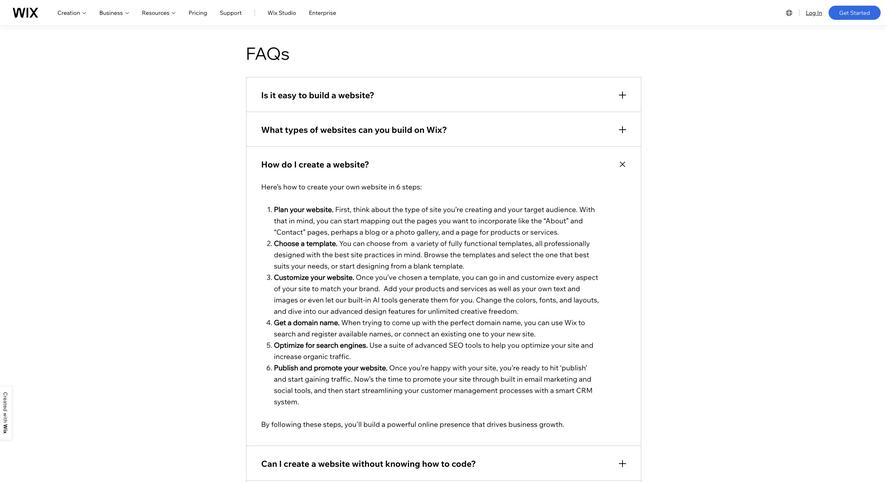 Task type: vqa. For each thing, say whether or not it's contained in the screenshot.
you're inside "First, think about the type of site you're creating and your target audience. With that in mind, you can start mapping out the pages you want to incorporate like the "About" and "Contact" pages, perhaps a blog or a photo gallery, and a page for products or services."
yes



Task type: locate. For each thing, give the bounding box(es) containing it.
0 horizontal spatial search
[[274, 330, 296, 339]]

1 horizontal spatial once
[[389, 364, 407, 373]]

create for your
[[307, 183, 328, 192]]

traffic. inside the use a suite of advanced seo tools to help you optimize your site and increase organic traffic.
[[330, 353, 351, 361]]

1 horizontal spatial get
[[839, 9, 849, 16]]

1 horizontal spatial products
[[490, 228, 520, 237]]

2 vertical spatial that
[[472, 421, 485, 429]]

0 vertical spatial get
[[839, 9, 849, 16]]

get inside how do i create a website? list item
[[274, 319, 286, 328]]

search down register
[[316, 341, 338, 350]]

design
[[364, 307, 387, 316]]

start
[[344, 217, 359, 226], [339, 262, 355, 271], [288, 375, 303, 384], [345, 387, 360, 395]]

1 vertical spatial get
[[274, 319, 286, 328]]

1 horizontal spatial tools
[[465, 341, 481, 350]]

list
[[246, 77, 641, 483]]

create right can
[[284, 459, 309, 470]]

can inside "once you've chosen a template, you can go in and customize every aspect of your site to match your brand.  add your products and services as well as your own text and images or even let our built-in ai tools generate them for you. change the colors, fonts, and layouts, and dive into our advanced design features for unlimited creative freedom."
[[476, 273, 487, 282]]

website left without
[[318, 459, 350, 470]]

resources
[[142, 9, 169, 16]]

and up social
[[274, 375, 286, 384]]

when
[[341, 319, 361, 328]]

0 vertical spatial build
[[309, 90, 330, 101]]

in inside you can choose from  a variety of fully functional templates, all professionally designed with the best site practices in mind. browse the templates and select the one that best suits your needs, or start designing from a blank template.
[[396, 251, 402, 260]]

1 horizontal spatial you're
[[443, 205, 463, 214]]

1 horizontal spatial search
[[316, 341, 338, 350]]

blank
[[413, 262, 432, 271]]

website. up mind, at the left top of the page
[[306, 205, 334, 214]]

you're up built
[[499, 364, 520, 373]]

you inside what types of websites can you build on wix? list item
[[375, 125, 390, 135]]

site inside once you're happy with your site, you're ready to hit 'publish' and start gaining traffic. now's the time to promote your site through built in email marketing and social tools, and then start streamlining your customer management processes with a smart crm system.
[[459, 375, 471, 384]]

2 vertical spatial website.
[[360, 364, 388, 373]]

0 vertical spatial tools
[[381, 296, 398, 305]]

ready
[[521, 364, 540, 373]]

1 vertical spatial one
[[468, 330, 481, 339]]

your up first,
[[329, 183, 344, 192]]

0 horizontal spatial one
[[468, 330, 481, 339]]

1 vertical spatial from
[[391, 262, 406, 271]]

products inside first, think about the type of site you're creating and your target audience. with that in mind, you can start mapping out the pages you want to incorporate like the "about" and "contact" pages, perhaps a blog or a photo gallery, and a page for products or services.
[[490, 228, 520, 237]]

1 vertical spatial own
[[538, 285, 552, 294]]

with up an
[[422, 319, 436, 328]]

create right 'do'
[[299, 159, 324, 170]]

in up "contact"
[[289, 217, 295, 226]]

that left drives
[[472, 421, 485, 429]]

your
[[329, 183, 344, 192], [290, 205, 305, 214], [508, 205, 523, 214], [291, 262, 306, 271], [310, 273, 325, 282], [282, 285, 297, 294], [343, 285, 357, 294], [399, 285, 414, 294], [522, 285, 536, 294], [491, 330, 505, 339], [551, 341, 566, 350], [344, 364, 359, 373], [468, 364, 483, 373], [443, 375, 457, 384], [404, 387, 419, 395]]

1 vertical spatial traffic.
[[331, 375, 352, 384]]

0 horizontal spatial best
[[335, 251, 349, 260]]

in
[[389, 183, 395, 192], [289, 217, 295, 226], [396, 251, 402, 260], [499, 273, 505, 282], [365, 296, 371, 305], [517, 375, 523, 384]]

you're
[[443, 205, 463, 214], [409, 364, 429, 373], [499, 364, 520, 373]]

promote inside once you're happy with your site, you're ready to hit 'publish' and start gaining traffic. now's the time to promote your site through built in email marketing and social tools, and then start streamlining your customer management processes with a smart crm system.
[[413, 375, 441, 384]]

it
[[270, 90, 276, 101]]

1 horizontal spatial one
[[545, 251, 558, 260]]

build left 'on'
[[392, 125, 412, 135]]

domain down creative
[[476, 319, 501, 328]]

about
[[371, 205, 391, 214]]

1 horizontal spatial how
[[422, 459, 439, 470]]

traffic. up the publish and promote your website.
[[330, 353, 351, 361]]

your up customize
[[291, 262, 306, 271]]

with up needs,
[[306, 251, 320, 260]]

2 domain from the left
[[476, 319, 501, 328]]

advanced
[[330, 307, 363, 316], [415, 341, 447, 350]]

with
[[306, 251, 320, 260], [422, 319, 436, 328], [452, 364, 467, 373], [534, 387, 548, 395]]

studio
[[279, 9, 296, 16]]

dive
[[288, 307, 302, 316]]

how right the knowing
[[422, 459, 439, 470]]

0 horizontal spatial template.
[[306, 239, 338, 248]]

you're up 'want'
[[443, 205, 463, 214]]

1 vertical spatial our
[[318, 307, 329, 316]]

to inside first, think about the type of site you're creating and your target audience. with that in mind, you can start mapping out the pages you want to incorporate like the "about" and "contact" pages, perhaps a blog or a photo gallery, and a page for products or services.
[[470, 217, 477, 226]]

support link
[[220, 8, 242, 17]]

in left mind.
[[396, 251, 402, 260]]

1 horizontal spatial as
[[513, 285, 520, 294]]

website?
[[338, 90, 374, 101], [333, 159, 369, 170]]

1 vertical spatial advanced
[[415, 341, 447, 350]]

creation button
[[57, 8, 87, 17]]

0 horizontal spatial tools
[[381, 296, 398, 305]]

your inside the use a suite of advanced seo tools to help you optimize your site and increase organic traffic.
[[551, 341, 566, 350]]

site down customize your website.
[[298, 285, 310, 294]]

products inside "once you've chosen a template, you can go in and customize every aspect of your site to match your brand.  add your products and services as well as your own text and images or even let our built-in ai tools generate them for you. change the colors, fonts, and layouts, and dive into our advanced design features for unlimited creative freedom."
[[415, 285, 445, 294]]

choose
[[366, 239, 390, 248]]

i right can
[[279, 459, 282, 470]]

tools right ai
[[381, 296, 398, 305]]

one inside you can choose from  a variety of fully functional templates, all professionally designed with the best site practices in mind. browse the templates and select the one that best suits your needs, or start designing from a blank template.
[[545, 251, 558, 260]]

and down the with at the top right of page
[[570, 217, 583, 226]]

you can choose from  a variety of fully functional templates, all professionally designed with the best site practices in mind. browse the templates and select the one that best suits your needs, or start designing from a blank template.
[[274, 239, 590, 271]]

search inside 'when trying to come up with the perfect domain name, you can use wix to search and register available names, or connect an existing one to your new site.'
[[274, 330, 296, 339]]

use
[[369, 341, 382, 350]]

how right here's
[[283, 183, 297, 192]]

name.
[[320, 319, 340, 328]]

0 vertical spatial website.
[[306, 205, 334, 214]]

to down layouts, on the bottom right of the page
[[578, 319, 585, 328]]

images
[[274, 296, 298, 305]]

once for your
[[356, 273, 374, 282]]

social
[[274, 387, 293, 395]]

your up "like"
[[508, 205, 523, 214]]

that inside you can choose from  a variety of fully functional templates, all professionally designed with the best site practices in mind. browse the templates and select the one that best suits your needs, or start designing from a blank template.
[[559, 251, 573, 260]]

products down incorporate
[[490, 228, 520, 237]]

up
[[412, 319, 420, 328]]

to inside is it easy to build a website? list item
[[298, 90, 307, 101]]

website? inside list item
[[338, 90, 374, 101]]

and inside you can choose from  a variety of fully functional templates, all professionally designed with the best site practices in mind. browse the templates and select the one that best suits your needs, or start designing from a blank template.
[[497, 251, 510, 260]]

services.
[[530, 228, 559, 237]]

0 vertical spatial wix
[[268, 9, 277, 16]]

the down target
[[531, 217, 542, 226]]

for left you.
[[450, 296, 459, 305]]

the up streamlining
[[375, 375, 386, 384]]

1 vertical spatial website?
[[333, 159, 369, 170]]

website
[[361, 183, 387, 192], [318, 459, 350, 470]]

0 vertical spatial that
[[274, 217, 287, 226]]

brand.
[[359, 285, 380, 294]]

plan
[[274, 205, 288, 214]]

to down creative
[[482, 330, 489, 339]]

1 horizontal spatial own
[[538, 285, 552, 294]]

or inside you can choose from  a variety of fully functional templates, all professionally designed with the best site practices in mind. browse the templates and select the one that best suits your needs, or start designing from a blank template.
[[331, 262, 338, 271]]

0 horizontal spatial get
[[274, 319, 286, 328]]

to up the plan your website.
[[299, 183, 305, 192]]

think
[[353, 205, 370, 214]]

you.
[[460, 296, 474, 305]]

functional
[[464, 239, 497, 248]]

1 horizontal spatial promote
[[413, 375, 441, 384]]

1 vertical spatial website
[[318, 459, 350, 470]]

website. for match
[[327, 273, 354, 282]]

0 horizontal spatial own
[[346, 183, 360, 192]]

of
[[310, 125, 318, 135], [421, 205, 428, 214], [440, 239, 447, 248], [274, 285, 281, 294], [407, 341, 413, 350]]

2 vertical spatial build
[[363, 421, 380, 429]]

1 horizontal spatial advanced
[[415, 341, 447, 350]]

ai
[[373, 296, 380, 305]]

a inside once you're happy with your site, you're ready to hit 'publish' and start gaining traffic. now's the time to promote your site through built in email marketing and social tools, and then start streamlining your customer management processes with a smart crm system.
[[550, 387, 554, 395]]

own up think
[[346, 183, 360, 192]]

0 vertical spatial search
[[274, 330, 296, 339]]

1 horizontal spatial wix
[[564, 319, 577, 328]]

online
[[418, 421, 438, 429]]

own
[[346, 183, 360, 192], [538, 285, 552, 294]]

help
[[491, 341, 506, 350]]

every
[[556, 273, 574, 282]]

freedom.
[[489, 307, 519, 316]]

once
[[356, 273, 374, 282], [389, 364, 407, 373]]

wix left studio
[[268, 9, 277, 16]]

what
[[261, 125, 283, 135]]

1 vertical spatial create
[[307, 183, 328, 192]]

and up well
[[507, 273, 519, 282]]

get left started
[[839, 9, 849, 16]]

customize your website.
[[274, 273, 354, 282]]

with right the happy at the bottom of the page
[[452, 364, 467, 373]]

1 horizontal spatial build
[[363, 421, 380, 429]]

0 vertical spatial our
[[335, 296, 346, 305]]

with inside you can choose from  a variety of fully functional templates, all professionally designed with the best site practices in mind. browse the templates and select the one that best suits your needs, or start designing from a blank template.
[[306, 251, 320, 260]]

1 horizontal spatial that
[[472, 421, 485, 429]]

traffic. up then
[[331, 375, 352, 384]]

you're inside first, think about the type of site you're creating and your target audience. with that in mind, you can start mapping out the pages you want to incorporate like the "about" and "contact" pages, perhaps a blog or a photo gallery, and a page for products or services.
[[443, 205, 463, 214]]

tools
[[381, 296, 398, 305], [465, 341, 481, 350]]

website. up match
[[327, 273, 354, 282]]

0 horizontal spatial build
[[309, 90, 330, 101]]

2 horizontal spatial that
[[559, 251, 573, 260]]

1 horizontal spatial i
[[294, 159, 297, 170]]

0 horizontal spatial our
[[318, 307, 329, 316]]

wix studio link
[[268, 8, 296, 17]]

your up mind, at the left top of the page
[[290, 205, 305, 214]]

once up time
[[389, 364, 407, 373]]

with inside 'when trying to come up with the perfect domain name, you can use wix to search and register available names, or connect an existing one to your new site.'
[[422, 319, 436, 328]]

like
[[518, 217, 529, 226]]

domain down into
[[293, 319, 318, 328]]

"about"
[[544, 217, 569, 226]]

own up fonts,
[[538, 285, 552, 294]]

your inside you can choose from  a variety of fully functional templates, all professionally designed with the best site practices in mind. browse the templates and select the one that best suits your needs, or start designing from a blank template.
[[291, 262, 306, 271]]

1 vertical spatial once
[[389, 364, 407, 373]]

domain
[[293, 319, 318, 328], [476, 319, 501, 328]]

0 horizontal spatial that
[[274, 217, 287, 226]]

through
[[473, 375, 499, 384]]

once inside once you're happy with your site, you're ready to hit 'publish' and start gaining traffic. now's the time to promote your site through built in email marketing and social tools, and then start streamlining your customer management processes with a smart crm system.
[[389, 364, 407, 373]]

and
[[494, 205, 506, 214], [570, 217, 583, 226], [442, 228, 454, 237], [497, 251, 510, 260], [507, 273, 519, 282], [447, 285, 459, 294], [568, 285, 580, 294], [559, 296, 572, 305], [274, 307, 286, 316], [297, 330, 310, 339], [581, 341, 593, 350], [300, 364, 312, 373], [274, 375, 286, 384], [579, 375, 591, 384], [314, 387, 326, 395]]

website up about
[[361, 183, 387, 192]]

websites
[[320, 125, 356, 135]]

1 horizontal spatial our
[[335, 296, 346, 305]]

best down you on the left of page
[[335, 251, 349, 260]]

tools,
[[294, 387, 312, 395]]

1 horizontal spatial domain
[[476, 319, 501, 328]]

0 vertical spatial products
[[490, 228, 520, 237]]

or right the blog
[[381, 228, 388, 237]]

in right built
[[517, 375, 523, 384]]

0 horizontal spatial advanced
[[330, 307, 363, 316]]

them
[[431, 296, 448, 305]]

the inside 'when trying to come up with the perfect domain name, you can use wix to search and register available names, or connect an existing one to your new site.'
[[438, 319, 449, 328]]

to up names,
[[383, 319, 390, 328]]

our up name.
[[318, 307, 329, 316]]

pricing link
[[189, 8, 207, 17]]

mind,
[[296, 217, 315, 226]]

1 domain from the left
[[293, 319, 318, 328]]

the inside once you're happy with your site, you're ready to hit 'publish' and start gaining traffic. now's the time to promote your site through built in email marketing and social tools, and then start streamlining your customer management processes with a smart crm system.
[[375, 375, 386, 384]]

0 vertical spatial template.
[[306, 239, 338, 248]]

perfect
[[450, 319, 474, 328]]

site down you on the left of page
[[351, 251, 363, 260]]

0 horizontal spatial products
[[415, 285, 445, 294]]

1 as from the left
[[489, 285, 496, 294]]

the up needs,
[[322, 251, 333, 260]]

own inside "once you've chosen a template, you can go in and customize every aspect of your site to match your brand.  add your products and services as well as your own text and images or even let our built-in ai tools generate them for you. change the colors, fonts, and layouts, and dive into our advanced design features for unlimited creative freedom."
[[538, 285, 552, 294]]

1 vertical spatial how
[[422, 459, 439, 470]]

how
[[283, 183, 297, 192], [422, 459, 439, 470]]

or inside "once you've chosen a template, you can go in and customize every aspect of your site to match your brand.  add your products and services as well as your own text and images or even let our built-in ai tools generate them for you. change the colors, fonts, and layouts, and dive into our advanced design features for unlimited creative freedom."
[[299, 296, 306, 305]]

can right websites
[[358, 125, 373, 135]]

and right text at bottom
[[568, 285, 580, 294]]

get started link
[[829, 5, 881, 20]]

1 horizontal spatial best
[[574, 251, 589, 260]]

and down gaining
[[314, 387, 326, 395]]

our right 'let'
[[335, 296, 346, 305]]

1 vertical spatial template.
[[433, 262, 464, 271]]

0 horizontal spatial how
[[283, 183, 297, 192]]

0 horizontal spatial domain
[[293, 319, 318, 328]]

system.
[[274, 398, 299, 407]]

1 horizontal spatial website
[[361, 183, 387, 192]]

of inside you can choose from  a variety of fully functional templates, all professionally designed with the best site practices in mind. browse the templates and select the one that best suits your needs, or start designing from a blank template.
[[440, 239, 447, 248]]

seo
[[449, 341, 464, 350]]

of left fully
[[440, 239, 447, 248]]

1 horizontal spatial template.
[[433, 262, 464, 271]]

what types of websites can you build on wix?
[[261, 125, 447, 135]]

can
[[358, 125, 373, 135], [330, 217, 342, 226], [353, 239, 365, 248], [476, 273, 487, 282], [538, 319, 550, 328]]

wix right use
[[564, 319, 577, 328]]

promote up gaining
[[314, 364, 342, 373]]

tools right seo
[[465, 341, 481, 350]]

start up perhaps at the left top of page
[[344, 217, 359, 226]]

powerful
[[387, 421, 416, 429]]

1 vertical spatial i
[[279, 459, 282, 470]]

0 vertical spatial i
[[294, 159, 297, 170]]

1 vertical spatial wix
[[564, 319, 577, 328]]

is
[[261, 90, 268, 101]]

site up management
[[459, 375, 471, 384]]

first,
[[335, 205, 352, 214]]

to right time
[[404, 375, 411, 384]]

build inside how do i create a website? list item
[[363, 421, 380, 429]]

0 vertical spatial create
[[299, 159, 324, 170]]

a inside list item
[[331, 90, 336, 101]]

get for get started
[[839, 9, 849, 16]]

the down well
[[503, 296, 514, 305]]

0 horizontal spatial once
[[356, 273, 374, 282]]

come
[[392, 319, 410, 328]]

0 vertical spatial once
[[356, 273, 374, 282]]

or up the "suite"
[[394, 330, 401, 339]]

create down how do i create a website?
[[307, 183, 328, 192]]

choose
[[274, 239, 299, 248]]

once up brand.
[[356, 273, 374, 282]]

0 horizontal spatial wix
[[268, 9, 277, 16]]

site
[[430, 205, 441, 214], [351, 251, 363, 260], [298, 285, 310, 294], [568, 341, 579, 350], [459, 375, 471, 384]]

0 vertical spatial promote
[[314, 364, 342, 373]]

0 vertical spatial one
[[545, 251, 558, 260]]

name,
[[502, 319, 522, 328]]

0 horizontal spatial website
[[318, 459, 350, 470]]

organic
[[303, 353, 328, 361]]

0 vertical spatial own
[[346, 183, 360, 192]]

select
[[511, 251, 531, 260]]

2 horizontal spatial you're
[[499, 364, 520, 373]]

build
[[309, 90, 330, 101], [392, 125, 412, 135], [363, 421, 380, 429]]

0 vertical spatial advanced
[[330, 307, 363, 316]]

in inside once you're happy with your site, you're ready to hit 'publish' and start gaining traffic. now's the time to promote your site through built in email marketing and social tools, and then start streamlining your customer management processes with a smart crm system.
[[517, 375, 523, 384]]

created with wix image
[[4, 393, 7, 434]]

creating
[[465, 205, 492, 214]]

1 vertical spatial products
[[415, 285, 445, 294]]

one down professionally
[[545, 251, 558, 260]]

can left go
[[476, 273, 487, 282]]

promote
[[314, 364, 342, 373], [413, 375, 441, 384]]

that down professionally
[[559, 251, 573, 260]]

for up up
[[417, 307, 426, 316]]

how do i create a website?
[[261, 159, 369, 170]]

marketing
[[544, 375, 577, 384]]

steps:
[[402, 183, 422, 192]]

0 vertical spatial traffic.
[[330, 353, 351, 361]]

can left use
[[538, 319, 550, 328]]

1 vertical spatial tools
[[465, 341, 481, 350]]

2 horizontal spatial build
[[392, 125, 412, 135]]

the down 'all'
[[533, 251, 544, 260]]

your down chosen
[[399, 285, 414, 294]]

website. for you
[[306, 205, 334, 214]]

and down text at bottom
[[559, 296, 572, 305]]

use
[[551, 319, 563, 328]]

1 vertical spatial that
[[559, 251, 573, 260]]

that down plan
[[274, 217, 287, 226]]

your inside 'when trying to come up with the perfect domain name, you can use wix to search and register available names, or connect an existing one to your new site.'
[[491, 330, 505, 339]]

your down use
[[551, 341, 566, 350]]

to inside can i create a website without knowing how to code? list item
[[441, 459, 450, 470]]

to left help
[[483, 341, 490, 350]]

you've
[[375, 273, 396, 282]]

language selector, english selected image
[[785, 8, 793, 17]]

to up page
[[470, 217, 477, 226]]

and up incorporate
[[494, 205, 506, 214]]

template. up 'template,'
[[433, 262, 464, 271]]

0 horizontal spatial as
[[489, 285, 496, 294]]

the down unlimited
[[438, 319, 449, 328]]

list containing is it easy to build a website?
[[246, 77, 641, 483]]

advanced up when
[[330, 307, 363, 316]]

log in
[[806, 9, 822, 16]]

can down first,
[[330, 217, 342, 226]]

perhaps
[[331, 228, 358, 237]]

0 vertical spatial website?
[[338, 90, 374, 101]]

a
[[331, 90, 336, 101], [326, 159, 331, 170], [359, 228, 363, 237], [390, 228, 394, 237], [456, 228, 460, 237], [301, 239, 305, 248], [408, 262, 412, 271], [424, 273, 427, 282], [288, 319, 292, 328], [384, 341, 388, 350], [550, 387, 554, 395], [382, 421, 385, 429], [311, 459, 316, 470]]

your left customer at the bottom of page
[[404, 387, 419, 395]]

1 vertical spatial build
[[392, 125, 412, 135]]

1 vertical spatial promote
[[413, 375, 441, 384]]

start down you on the left of page
[[339, 262, 355, 271]]

advanced down an
[[415, 341, 447, 350]]

from up chosen
[[391, 262, 406, 271]]

1 vertical spatial website.
[[327, 273, 354, 282]]

1 vertical spatial search
[[316, 341, 338, 350]]

list item
[[246, 481, 641, 483]]

once inside "once you've chosen a template, you can go in and customize every aspect of your site to match your brand.  add your products and services as well as your own text and images or even let our built-in ai tools generate them for you. change the colors, fonts, and layouts, and dive into our advanced design features for unlimited creative freedom."
[[356, 273, 374, 282]]



Task type: describe. For each thing, give the bounding box(es) containing it.
choose a template.
[[274, 239, 339, 248]]

to inside the use a suite of advanced seo tools to help you optimize your site and increase organic traffic.
[[483, 341, 490, 350]]

2 as from the left
[[513, 285, 520, 294]]

of inside list item
[[310, 125, 318, 135]]

a inside you can choose from  a variety of fully functional templates, all professionally designed with the best site practices in mind. browse the templates and select the one that best suits your needs, or start designing from a blank template.
[[408, 262, 412, 271]]

text
[[553, 285, 566, 294]]

publish and promote your website.
[[274, 364, 389, 373]]

"contact"
[[274, 228, 306, 237]]

get a domain name.
[[274, 319, 340, 328]]

once you're happy with your site, you're ready to hit 'publish' and start gaining traffic. now's the time to promote your site through built in email marketing and social tools, and then start streamlining your customer management processes with a smart crm system.
[[274, 364, 593, 407]]

steps,
[[323, 421, 343, 429]]

and down 'template,'
[[447, 285, 459, 294]]

site inside you can choose from  a variety of fully functional templates, all professionally designed with the best site practices in mind. browse the templates and select the one that best suits your needs, or start designing from a blank template.
[[351, 251, 363, 260]]

new
[[507, 330, 521, 339]]

advanced inside the use a suite of advanced seo tools to help you optimize your site and increase organic traffic.
[[415, 341, 447, 350]]

then
[[328, 387, 343, 395]]

for up organic
[[306, 341, 315, 350]]

built-
[[348, 296, 365, 305]]

in right go
[[499, 273, 505, 282]]

out
[[392, 217, 403, 226]]

existing
[[441, 330, 466, 339]]

pages
[[417, 217, 437, 226]]

the down fully
[[450, 251, 461, 260]]

how do i create a website? list item
[[246, 147, 641, 447]]

one inside 'when trying to come up with the perfect domain name, you can use wix to search and register available names, or connect an existing one to your new site.'
[[468, 330, 481, 339]]

wix inside 'link'
[[268, 9, 277, 16]]

your down the happy at the bottom of the page
[[443, 375, 457, 384]]

a inside "once you've chosen a template, you can go in and customize every aspect of your site to match your brand.  add your products and services as well as your own text and images or even let our built-in ai tools generate them for you. change the colors, fonts, and layouts, and dive into our advanced design features for unlimited creative freedom."
[[424, 273, 427, 282]]

0 vertical spatial website
[[361, 183, 387, 192]]

want
[[452, 217, 468, 226]]

templates
[[463, 251, 496, 260]]

your up through
[[468, 364, 483, 373]]

and up fully
[[442, 228, 454, 237]]

fully
[[448, 239, 462, 248]]

page
[[461, 228, 478, 237]]

your down customize
[[282, 285, 297, 294]]

what types of websites can you build on wix? list item
[[246, 112, 641, 147]]

site inside first, think about the type of site you're creating and your target audience. with that in mind, you can start mapping out the pages you want to incorporate like the "about" and "contact" pages, perhaps a blog or a photo gallery, and a page for products or services.
[[430, 205, 441, 214]]

knowing
[[385, 459, 420, 470]]

professionally
[[544, 239, 590, 248]]

advanced inside "once you've chosen a template, you can go in and customize every aspect of your site to match your brand.  add your products and services as well as your own text and images or even let our built-in ai tools generate them for you. change the colors, fonts, and layouts, and dive into our advanced design features for unlimited creative freedom."
[[330, 307, 363, 316]]

site inside the use a suite of advanced seo tools to help you optimize your site and increase organic traffic.
[[568, 341, 579, 350]]

chosen
[[398, 273, 422, 282]]

with
[[579, 205, 595, 214]]

growth.
[[539, 421, 564, 429]]

6
[[396, 183, 401, 192]]

your up now's
[[344, 364, 359, 373]]

start inside you can choose from  a variety of fully functional templates, all professionally designed with the best site practices in mind. browse the templates and select the one that best suits your needs, or start designing from a blank template.
[[339, 262, 355, 271]]

on
[[414, 125, 425, 135]]

drives
[[487, 421, 507, 429]]

names,
[[369, 330, 393, 339]]

in inside first, think about the type of site you're creating and your target audience. with that in mind, you can start mapping out the pages you want to incorporate like the "about" and "contact" pages, perhaps a blog or a photo gallery, and a page for products or services.
[[289, 217, 295, 226]]

to left hit
[[542, 364, 548, 373]]

plan your website.
[[274, 205, 335, 214]]

start up the tools,
[[288, 375, 303, 384]]

engines.
[[340, 341, 368, 350]]

do
[[281, 159, 292, 170]]

templates,
[[499, 239, 534, 248]]

can inside list item
[[358, 125, 373, 135]]

site,
[[484, 364, 498, 373]]

business button
[[99, 8, 129, 17]]

trying
[[362, 319, 382, 328]]

in left 6
[[389, 183, 395, 192]]

traffic. inside once you're happy with your site, you're ready to hit 'publish' and start gaining traffic. now's the time to promote your site through built in email marketing and social tools, and then start streamlining your customer management processes with a smart crm system.
[[331, 375, 352, 384]]

management
[[454, 387, 498, 395]]

0 horizontal spatial promote
[[314, 364, 342, 373]]

can inside 'when trying to come up with the perfect domain name, you can use wix to search and register available names, or connect an existing one to your new site.'
[[538, 319, 550, 328]]

gaining
[[305, 375, 329, 384]]

the up out
[[392, 205, 403, 214]]

needs,
[[307, 262, 329, 271]]

2 best from the left
[[574, 251, 589, 260]]

website? inside list item
[[333, 159, 369, 170]]

a inside the use a suite of advanced seo tools to help you optimize your site and increase organic traffic.
[[384, 341, 388, 350]]

can inside first, think about the type of site you're creating and your target audience. with that in mind, you can start mapping out the pages you want to incorporate like the "about" and "contact" pages, perhaps a blog or a photo gallery, and a page for products or services.
[[330, 217, 342, 226]]

0 horizontal spatial i
[[279, 459, 282, 470]]

or inside 'when trying to come up with the perfect domain name, you can use wix to search and register available names, or connect an existing one to your new site.'
[[394, 330, 401, 339]]

tools inside "once you've chosen a template, you can go in and customize every aspect of your site to match your brand.  add your products and services as well as your own text and images or even let our built-in ai tools generate them for you. change the colors, fonts, and layouts, and dive into our advanced design features for unlimited creative freedom."
[[381, 296, 398, 305]]

and inside the use a suite of advanced seo tools to help you optimize your site and increase organic traffic.
[[581, 341, 593, 350]]

can i create a website without knowing how to code? list item
[[246, 446, 641, 482]]

is it easy to build a website? list item
[[246, 77, 641, 112]]

of inside first, think about the type of site you're creating and your target audience. with that in mind, you can start mapping out the pages you want to incorporate like the "about" and "contact" pages, perhaps a blog or a photo gallery, and a page for products or services.
[[421, 205, 428, 214]]

happy
[[430, 364, 451, 373]]

start down now's
[[345, 387, 360, 395]]

hit
[[550, 364, 559, 373]]

the down "type"
[[404, 217, 415, 226]]

domain inside 'when trying to come up with the perfect domain name, you can use wix to search and register available names, or connect an existing one to your new site.'
[[476, 319, 501, 328]]

of inside "once you've chosen a template, you can go in and customize every aspect of your site to match your brand.  add your products and services as well as your own text and images or even let our built-in ai tools generate them for you. change the colors, fonts, and layouts, and dive into our advanced design features for unlimited creative freedom."
[[274, 285, 281, 294]]

features
[[388, 307, 415, 316]]

following
[[271, 421, 301, 429]]

once you've chosen a template, you can go in and customize every aspect of your site to match your brand.  add your products and services as well as your own text and images or even let our built-in ai tools generate them for you. change the colors, fonts, and layouts, and dive into our advanced design features for unlimited creative freedom.
[[274, 273, 599, 316]]

once for to
[[389, 364, 407, 373]]

you inside "once you've chosen a template, you can go in and customize every aspect of your site to match your brand.  add your products and services as well as your own text and images or even let our built-in ai tools generate them for you. change the colors, fonts, and layouts, and dive into our advanced design features for unlimited creative freedom."
[[462, 273, 474, 282]]

and up crm
[[579, 375, 591, 384]]

template. inside you can choose from  a variety of fully functional templates, all professionally designed with the best site practices in mind. browse the templates and select the one that best suits your needs, or start designing from a blank template.
[[433, 262, 464, 271]]

start inside first, think about the type of site you're creating and your target audience. with that in mind, you can start mapping out the pages you want to incorporate like the "about" and "contact" pages, perhaps a blog or a photo gallery, and a page for products or services.
[[344, 217, 359, 226]]

0 vertical spatial how
[[283, 183, 297, 192]]

by following these steps, you'll build a powerful online presence that drives business growth.
[[261, 421, 564, 429]]

available
[[339, 330, 367, 339]]

2 vertical spatial create
[[284, 459, 309, 470]]

started
[[850, 9, 870, 16]]

change
[[476, 296, 502, 305]]

now's
[[354, 375, 374, 384]]

photo
[[395, 228, 415, 237]]

0 vertical spatial from
[[392, 239, 408, 248]]

pricing
[[189, 9, 207, 16]]

build inside list item
[[392, 125, 412, 135]]

easy
[[278, 90, 297, 101]]

generate
[[399, 296, 429, 305]]

customize
[[521, 273, 555, 282]]

type
[[405, 205, 420, 214]]

your up colors,
[[522, 285, 536, 294]]

practices
[[364, 251, 395, 260]]

tools inside the use a suite of advanced seo tools to help you optimize your site and increase organic traffic.
[[465, 341, 481, 350]]

enterprise link
[[309, 8, 336, 17]]

mapping
[[360, 217, 390, 226]]

in left ai
[[365, 296, 371, 305]]

incorporate
[[478, 217, 517, 226]]

audience.
[[546, 205, 578, 214]]

build inside list item
[[309, 90, 330, 101]]

with down email
[[534, 387, 548, 395]]

site inside "once you've chosen a template, you can go in and customize every aspect of your site to match your brand.  add your products and services as well as your own text and images or even let our built-in ai tools generate them for you. change the colors, fonts, and layouts, and dive into our advanced design features for unlimited creative freedom."
[[298, 285, 310, 294]]

for inside first, think about the type of site you're creating and your target audience. with that in mind, you can start mapping out the pages you want to incorporate like the "about" and "contact" pages, perhaps a blog or a photo gallery, and a page for products or services.
[[480, 228, 489, 237]]

wix studio
[[268, 9, 296, 16]]

even
[[308, 296, 324, 305]]

here's
[[261, 183, 282, 192]]

business
[[99, 9, 123, 16]]

designing
[[356, 262, 389, 271]]

optimize
[[274, 341, 304, 350]]

and inside 'when trying to come up with the perfect domain name, you can use wix to search and register available names, or connect an existing one to your new site.'
[[297, 330, 310, 339]]

customer
[[421, 387, 452, 395]]

creative
[[461, 307, 487, 316]]

crm
[[576, 387, 593, 395]]

layouts,
[[574, 296, 599, 305]]

variety
[[416, 239, 439, 248]]

0 horizontal spatial you're
[[409, 364, 429, 373]]

1 best from the left
[[335, 251, 349, 260]]

your up built-
[[343, 285, 357, 294]]

and down images
[[274, 307, 286, 316]]

site.
[[522, 330, 536, 339]]

streamlining
[[362, 387, 403, 395]]

or down "like"
[[522, 228, 529, 237]]

can inside you can choose from  a variety of fully functional templates, all professionally designed with the best site practices in mind. browse the templates and select the one that best suits your needs, or start designing from a blank template.
[[353, 239, 365, 248]]

blog
[[365, 228, 380, 237]]

your inside first, think about the type of site you're creating and your target audience. with that in mind, you can start mapping out the pages you want to incorporate like the "about" and "contact" pages, perhaps a blog or a photo gallery, and a page for products or services.
[[508, 205, 523, 214]]

pages,
[[307, 228, 329, 237]]

the inside "once you've chosen a template, you can go in and customize every aspect of your site to match your brand.  add your products and services as well as your own text and images or even let our built-in ai tools generate them for you. change the colors, fonts, and layouts, and dive into our advanced design features for unlimited creative freedom."
[[503, 296, 514, 305]]

of inside the use a suite of advanced seo tools to help you optimize your site and increase organic traffic.
[[407, 341, 413, 350]]

to inside "once you've chosen a template, you can go in and customize every aspect of your site to match your brand.  add your products and services as well as your own text and images or even let our built-in ai tools generate them for you. change the colors, fonts, and layouts, and dive into our advanced design features for unlimited creative freedom."
[[312, 285, 319, 294]]

in
[[817, 9, 822, 16]]

suite
[[389, 341, 405, 350]]

your down needs,
[[310, 273, 325, 282]]

publish
[[274, 364, 298, 373]]

built
[[501, 375, 515, 384]]

you'll
[[344, 421, 362, 429]]

create for a
[[299, 159, 324, 170]]

get for get a domain name.
[[274, 319, 286, 328]]

well
[[498, 285, 511, 294]]

you inside the use a suite of advanced seo tools to help you optimize your site and increase organic traffic.
[[507, 341, 520, 350]]

first, think about the type of site you're creating and your target audience. with that in mind, you can start mapping out the pages you want to incorporate like the "about" and "contact" pages, perhaps a blog or a photo gallery, and a page for products or services.
[[274, 205, 595, 237]]

you inside 'when trying to come up with the perfect domain name, you can use wix to search and register available names, or connect an existing one to your new site.'
[[524, 319, 536, 328]]

log
[[806, 9, 816, 16]]

that inside first, think about the type of site you're creating and your target audience. with that in mind, you can start mapping out the pages you want to incorporate like the "about" and "contact" pages, perhaps a blog or a photo gallery, and a page for products or services.
[[274, 217, 287, 226]]

wix inside 'when trying to come up with the perfect domain name, you can use wix to search and register available names, or connect an existing one to your new site.'
[[564, 319, 577, 328]]

and down organic
[[300, 364, 312, 373]]



